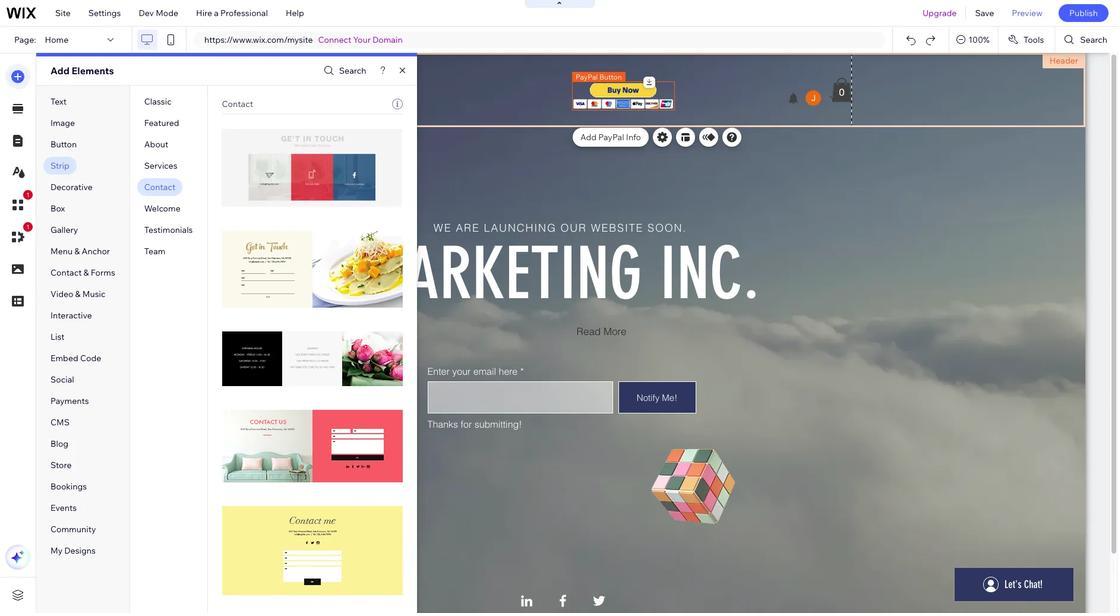 Task type: locate. For each thing, give the bounding box(es) containing it.
image
[[51, 118, 75, 128]]

search down your
[[339, 65, 366, 76]]

add left info
[[581, 132, 597, 143]]

1 button
[[5, 190, 33, 218], [5, 222, 33, 250]]

button
[[600, 73, 622, 81], [51, 139, 77, 150]]

1 vertical spatial search button
[[321, 62, 366, 79]]

1 horizontal spatial add
[[581, 132, 597, 143]]

1 left gallery
[[26, 223, 30, 231]]

add paypal info
[[581, 132, 641, 143]]

search
[[1081, 34, 1108, 45], [339, 65, 366, 76]]

1 left 'decorative'
[[26, 191, 30, 199]]

add for add paypal info
[[581, 132, 597, 143]]

save
[[976, 8, 995, 18]]

1
[[26, 191, 30, 199], [26, 223, 30, 231]]

my
[[51, 546, 63, 556]]

site
[[55, 8, 71, 18]]

a
[[214, 8, 219, 18]]

1 horizontal spatial search
[[1081, 34, 1108, 45]]

paypal
[[576, 73, 598, 81], [599, 132, 625, 143]]

1 button left menu
[[5, 222, 33, 250]]

menu
[[51, 246, 73, 257]]

search button down publish button
[[1056, 27, 1119, 53]]

services
[[144, 160, 177, 171]]

dev
[[139, 8, 154, 18]]

publish button
[[1059, 4, 1109, 22]]

featured
[[144, 118, 179, 128]]

1 vertical spatial button
[[51, 139, 77, 150]]

0 horizontal spatial contact
[[51, 267, 82, 278]]

0 vertical spatial search button
[[1056, 27, 1119, 53]]

1 vertical spatial &
[[84, 267, 89, 278]]

forms
[[91, 267, 115, 278]]

search button
[[1056, 27, 1119, 53], [321, 62, 366, 79]]

1 horizontal spatial paypal
[[599, 132, 625, 143]]

2 1 from the top
[[26, 223, 30, 231]]

add for add elements
[[51, 65, 69, 77]]

1 horizontal spatial button
[[600, 73, 622, 81]]

https://www.wix.com/mysite connect your domain
[[204, 34, 403, 45]]

0 vertical spatial 1
[[26, 191, 30, 199]]

&
[[75, 246, 80, 257], [84, 267, 89, 278], [75, 289, 81, 300]]

tools
[[1024, 34, 1045, 45]]

0 horizontal spatial search
[[339, 65, 366, 76]]

& for contact
[[84, 267, 89, 278]]

add up text
[[51, 65, 69, 77]]

menu & anchor
[[51, 246, 110, 257]]

add
[[51, 65, 69, 77], [581, 132, 597, 143]]

text
[[51, 96, 67, 107]]

0 vertical spatial add
[[51, 65, 69, 77]]

0 horizontal spatial search button
[[321, 62, 366, 79]]

contact & forms
[[51, 267, 115, 278]]

0 vertical spatial button
[[600, 73, 622, 81]]

header
[[1050, 55, 1079, 66]]

& right menu
[[75, 246, 80, 257]]

preview button
[[1004, 0, 1052, 26]]

1 vertical spatial 1 button
[[5, 222, 33, 250]]

social
[[51, 374, 74, 385]]

publish
[[1070, 8, 1098, 18]]

blog
[[51, 439, 68, 449]]

hire a professional
[[196, 8, 268, 18]]

add elements
[[51, 65, 114, 77]]

my designs
[[51, 546, 96, 556]]

2 horizontal spatial contact
[[222, 98, 253, 109]]

cms
[[51, 417, 70, 428]]

0 vertical spatial &
[[75, 246, 80, 257]]

search button down connect
[[321, 62, 366, 79]]

& left forms
[[84, 267, 89, 278]]

1 horizontal spatial search button
[[1056, 27, 1119, 53]]

tools button
[[999, 27, 1055, 53]]

& right video
[[75, 289, 81, 300]]

contact
[[222, 98, 253, 109], [144, 182, 175, 193], [51, 267, 82, 278]]

0 vertical spatial 1 button
[[5, 190, 33, 218]]

2 vertical spatial contact
[[51, 267, 82, 278]]

decorative
[[51, 182, 93, 193]]

0 vertical spatial paypal
[[576, 73, 598, 81]]

1 horizontal spatial contact
[[144, 182, 175, 193]]

paypal button
[[576, 73, 622, 81]]

1 button left box
[[5, 190, 33, 218]]

0 horizontal spatial add
[[51, 65, 69, 77]]

2 vertical spatial &
[[75, 289, 81, 300]]

1 vertical spatial 1
[[26, 223, 30, 231]]

search down publish button
[[1081, 34, 1108, 45]]

0 vertical spatial search
[[1081, 34, 1108, 45]]

1 vertical spatial add
[[581, 132, 597, 143]]

about
[[144, 139, 168, 150]]

upgrade
[[923, 8, 957, 18]]

hire
[[196, 8, 212, 18]]



Task type: vqa. For each thing, say whether or not it's contained in the screenshot.
quickly at the top of the page
no



Task type: describe. For each thing, give the bounding box(es) containing it.
0 vertical spatial contact
[[222, 98, 253, 109]]

list
[[51, 332, 65, 342]]

welcome
[[144, 203, 181, 214]]

community
[[51, 524, 96, 535]]

https://www.wix.com/mysite
[[204, 34, 313, 45]]

classic
[[144, 96, 172, 107]]

1 1 from the top
[[26, 191, 30, 199]]

100% button
[[950, 27, 998, 53]]

testimonials
[[144, 225, 193, 235]]

2 1 button from the top
[[5, 222, 33, 250]]

1 vertical spatial search
[[339, 65, 366, 76]]

preview
[[1012, 8, 1043, 18]]

professional
[[221, 8, 268, 18]]

connect
[[318, 34, 352, 45]]

1 1 button from the top
[[5, 190, 33, 218]]

payments
[[51, 396, 89, 407]]

designs
[[64, 546, 96, 556]]

anchor
[[82, 246, 110, 257]]

save button
[[967, 0, 1004, 26]]

1 vertical spatial paypal
[[599, 132, 625, 143]]

settings
[[88, 8, 121, 18]]

team
[[144, 246, 165, 257]]

code
[[80, 353, 101, 364]]

& for video
[[75, 289, 81, 300]]

store
[[51, 460, 72, 471]]

0 horizontal spatial paypal
[[576, 73, 598, 81]]

gallery
[[51, 225, 78, 235]]

box
[[51, 203, 65, 214]]

mode
[[156, 8, 178, 18]]

video & music
[[51, 289, 106, 300]]

your
[[353, 34, 371, 45]]

help
[[286, 8, 304, 18]]

1 vertical spatial contact
[[144, 182, 175, 193]]

domain
[[373, 34, 403, 45]]

embed
[[51, 353, 78, 364]]

dev mode
[[139, 8, 178, 18]]

interactive
[[51, 310, 92, 321]]

100%
[[969, 34, 990, 45]]

strip
[[51, 160, 69, 171]]

home
[[45, 34, 69, 45]]

& for menu
[[75, 246, 80, 257]]

events
[[51, 503, 77, 514]]

bookings
[[51, 481, 87, 492]]

embed code
[[51, 353, 101, 364]]

music
[[82, 289, 106, 300]]

0 horizontal spatial button
[[51, 139, 77, 150]]

elements
[[72, 65, 114, 77]]

video
[[51, 289, 73, 300]]

info
[[626, 132, 641, 143]]



